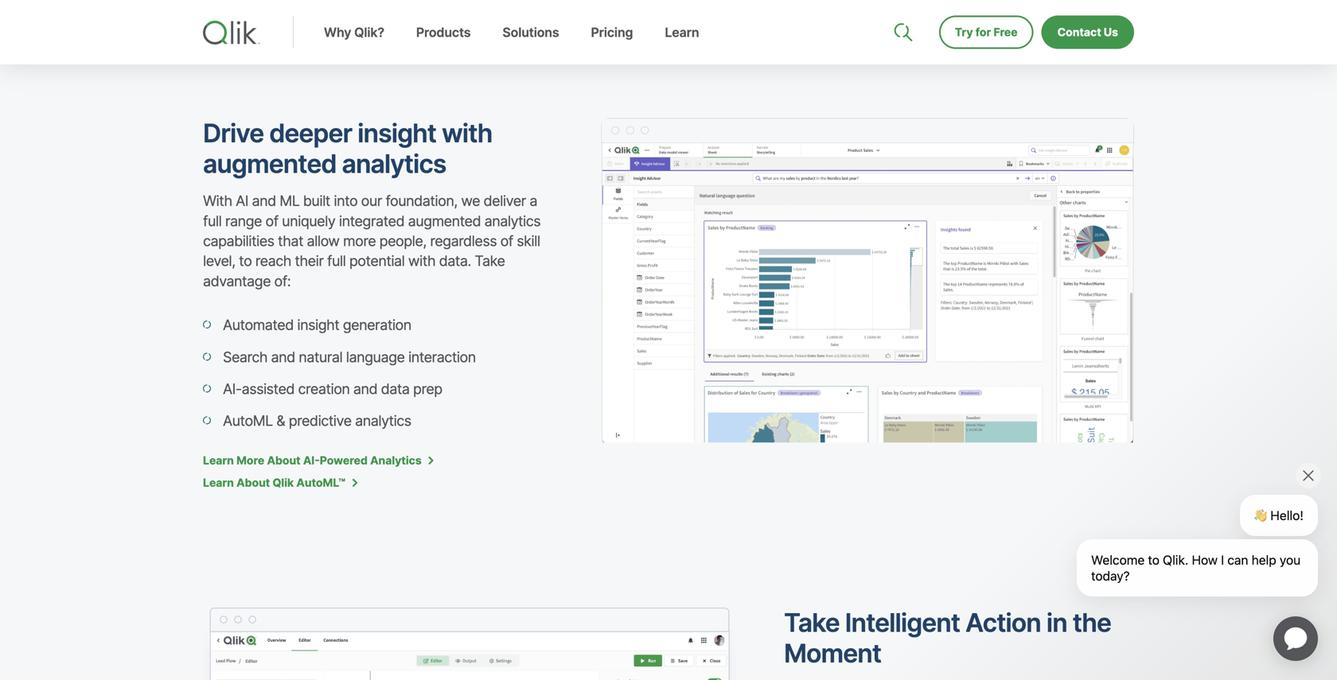 Task type: describe. For each thing, give the bounding box(es) containing it.
insight inside drive deeper insight with augmented analytics
[[358, 118, 436, 148]]

&
[[276, 413, 285, 430]]

try
[[955, 25, 973, 39]]

automated
[[223, 317, 294, 334]]

contact us
[[1058, 25, 1118, 39]]

that
[[278, 232, 303, 250]]

augmented inside with ai and ml built into our foundation, we deliver a full range of uniquely integrated augmented analytics capabilities that allow more people, regardless of skill level, to reach their full potential with data. take advantage of:
[[408, 212, 481, 230]]

reach
[[255, 253, 291, 270]]

take inside take intelligent action in the moment
[[784, 608, 840, 638]]

2 vertical spatial and
[[353, 381, 377, 398]]

drive deeper insight with augmented analytics
[[203, 118, 492, 179]]

generation
[[343, 317, 411, 334]]

products
[[416, 25, 471, 40]]

of:
[[274, 273, 291, 290]]

prep
[[413, 381, 442, 398]]

contact us link
[[1042, 16, 1134, 49]]

learn more about ai-powered analytics link
[[203, 454, 434, 468]]

allow
[[307, 232, 340, 250]]

with
[[203, 192, 232, 210]]

search
[[223, 349, 267, 366]]

automated insight generation
[[223, 317, 411, 334]]

try for free
[[955, 25, 1018, 39]]

analytics inside with ai and ml built into our foundation, we deliver a full range of uniquely integrated augmented analytics capabilities that allow more people, regardless of skill level, to reach their full potential with data. take advantage of:
[[484, 212, 541, 230]]

with inside with ai and ml built into our foundation, we deliver a full range of uniquely integrated augmented analytics capabilities that allow more people, regardless of skill level, to reach their full potential with data. take advantage of:
[[408, 253, 435, 270]]

foundation,
[[386, 192, 458, 210]]

capabilities
[[203, 232, 274, 250]]

for
[[976, 25, 991, 39]]

with ai and ml built into our foundation, we deliver a full range of uniquely integrated augmented analytics capabilities that allow more people, regardless of skill level, to reach their full potential with data. take advantage of:
[[203, 192, 541, 290]]

0 vertical spatial about
[[267, 454, 301, 468]]

us
[[1104, 25, 1118, 39]]

analytics inside drive deeper insight with augmented analytics
[[342, 148, 446, 179]]

why qlik? button
[[308, 25, 400, 64]]

our
[[361, 192, 382, 210]]

pricing button
[[575, 25, 649, 64]]

more
[[343, 232, 376, 250]]

1 vertical spatial about
[[237, 476, 270, 490]]

with inside drive deeper insight with augmented analytics
[[442, 118, 492, 148]]

augmented inside drive deeper insight with augmented analytics
[[203, 148, 336, 179]]

learn for learn
[[665, 25, 699, 40]]

take inside with ai and ml built into our foundation, we deliver a full range of uniquely integrated augmented analytics capabilities that allow more people, regardless of skill level, to reach their full potential with data. take advantage of:
[[475, 253, 505, 270]]

qlik
[[273, 476, 294, 490]]

try for free link
[[939, 16, 1034, 49]]

analytics
[[370, 454, 422, 468]]

advantage
[[203, 273, 271, 290]]

screenshot of a rich qlik sense dashboard - insight advisor image
[[601, 118, 1134, 459]]

learn for learn about qlik automl™
[[203, 476, 234, 490]]

deliver
[[484, 192, 526, 210]]

more
[[237, 454, 264, 468]]

assisted
[[242, 381, 295, 398]]

learn for learn more about ai-powered analytics
[[203, 454, 234, 468]]

ai
[[236, 192, 248, 210]]

action
[[966, 608, 1041, 638]]



Task type: vqa. For each thing, say whether or not it's contained in the screenshot.
middle LEARN
yes



Task type: locate. For each thing, give the bounding box(es) containing it.
intelligent
[[845, 608, 960, 638]]

learn left more at the left of the page
[[203, 454, 234, 468]]

1 vertical spatial and
[[271, 349, 295, 366]]

insight
[[358, 118, 436, 148], [297, 317, 339, 334]]

automl & predictive analytics
[[223, 413, 411, 430]]

potential
[[349, 253, 405, 270]]

moment
[[784, 638, 881, 669]]

0 vertical spatial learn
[[665, 25, 699, 40]]

skill
[[517, 232, 540, 250]]

insight up foundation,
[[358, 118, 436, 148]]

creation
[[298, 381, 350, 398]]

the
[[1073, 608, 1111, 638]]

1 vertical spatial augmented
[[408, 212, 481, 230]]

0 horizontal spatial insight
[[297, 317, 339, 334]]

level,
[[203, 253, 235, 270]]

why qlik?
[[324, 25, 384, 40]]

0 vertical spatial take
[[475, 253, 505, 270]]

augmented
[[203, 148, 336, 179], [408, 212, 481, 230]]

regardless
[[430, 232, 497, 250]]

automl™
[[296, 476, 345, 490]]

analytics down data
[[355, 413, 411, 430]]

full down 'allow'
[[327, 253, 346, 270]]

0 vertical spatial augmented
[[203, 148, 336, 179]]

1 horizontal spatial of
[[500, 232, 513, 250]]

and left data
[[353, 381, 377, 398]]

ai- up automl™
[[303, 454, 320, 468]]

a
[[530, 192, 537, 210]]

ai-
[[223, 381, 242, 398], [303, 454, 320, 468]]

deeper
[[269, 118, 352, 148]]

with
[[442, 118, 492, 148], [408, 253, 435, 270]]

automl
[[223, 413, 273, 430]]

and right ai
[[252, 192, 276, 210]]

1 vertical spatial full
[[327, 253, 346, 270]]

1 vertical spatial with
[[408, 253, 435, 270]]

1 vertical spatial ai-
[[303, 454, 320, 468]]

1 horizontal spatial insight
[[358, 118, 436, 148]]

take intelligent action in the moment
[[784, 608, 1111, 669]]

of left 'skill'
[[500, 232, 513, 250]]

search and natural language interaction
[[223, 349, 476, 366]]

of up that
[[265, 212, 278, 230]]

and
[[252, 192, 276, 210], [271, 349, 295, 366], [353, 381, 377, 398]]

1 vertical spatial insight
[[297, 317, 339, 334]]

predictive
[[289, 413, 352, 430]]

qlik image
[[203, 21, 260, 45]]

0 horizontal spatial of
[[265, 212, 278, 230]]

augmented up regardless
[[408, 212, 481, 230]]

0 horizontal spatial take
[[475, 253, 505, 270]]

learn button
[[649, 25, 715, 64]]

ai- down search
[[223, 381, 242, 398]]

learn inside button
[[665, 25, 699, 40]]

people,
[[379, 232, 427, 250]]

free
[[994, 25, 1018, 39]]

products button
[[400, 25, 487, 64]]

with up we
[[442, 118, 492, 148]]

of
[[265, 212, 278, 230], [500, 232, 513, 250]]

2 vertical spatial analytics
[[355, 413, 411, 430]]

2 vertical spatial learn
[[203, 476, 234, 490]]

0 horizontal spatial with
[[408, 253, 435, 270]]

qlik?
[[354, 25, 384, 40]]

0 vertical spatial full
[[203, 212, 222, 230]]

analytics up our
[[342, 148, 446, 179]]

0 horizontal spatial full
[[203, 212, 222, 230]]

1 horizontal spatial full
[[327, 253, 346, 270]]

and up assisted
[[271, 349, 295, 366]]

we
[[461, 192, 480, 210]]

0 vertical spatial analytics
[[342, 148, 446, 179]]

learn right pricing
[[665, 25, 699, 40]]

contact
[[1058, 25, 1101, 39]]

range
[[225, 212, 262, 230]]

full
[[203, 212, 222, 230], [327, 253, 346, 270]]

about up qlik
[[267, 454, 301, 468]]

to
[[239, 253, 252, 270]]

take
[[475, 253, 505, 270], [784, 608, 840, 638]]

1 horizontal spatial ai-
[[303, 454, 320, 468]]

0 vertical spatial of
[[265, 212, 278, 230]]

integrated
[[339, 212, 404, 230]]

learn about qlik automl™
[[203, 476, 345, 490]]

about down more at the left of the page
[[237, 476, 270, 490]]

1 horizontal spatial augmented
[[408, 212, 481, 230]]

uniquely
[[282, 212, 335, 230]]

data.
[[439, 253, 471, 270]]

ai-assisted creation and data prep
[[223, 381, 442, 398]]

augmented up ml
[[203, 148, 336, 179]]

0 vertical spatial and
[[252, 192, 276, 210]]

built
[[303, 192, 330, 210]]

0 horizontal spatial ai-
[[223, 381, 242, 398]]

0 vertical spatial with
[[442, 118, 492, 148]]

interaction
[[408, 349, 476, 366]]

solutions button
[[487, 25, 575, 64]]

their
[[295, 253, 324, 270]]

analytics
[[342, 148, 446, 179], [484, 212, 541, 230], [355, 413, 411, 430]]

1 vertical spatial analytics
[[484, 212, 541, 230]]

0 vertical spatial ai-
[[223, 381, 242, 398]]

analytics down 'deliver'
[[484, 212, 541, 230]]

language
[[346, 349, 405, 366]]

ml
[[280, 192, 300, 210]]

1 vertical spatial learn
[[203, 454, 234, 468]]

learn more about ai-powered analytics
[[203, 454, 422, 468]]

0 vertical spatial insight
[[358, 118, 436, 148]]

learn
[[665, 25, 699, 40], [203, 454, 234, 468], [203, 476, 234, 490]]

why
[[324, 25, 351, 40]]

1 horizontal spatial with
[[442, 118, 492, 148]]

solutions
[[503, 25, 559, 40]]

login image
[[1084, 0, 1096, 13]]

with down people,
[[408, 253, 435, 270]]

1 vertical spatial of
[[500, 232, 513, 250]]

into
[[334, 192, 358, 210]]

1 horizontal spatial take
[[784, 608, 840, 638]]

insight up natural
[[297, 317, 339, 334]]

and inside with ai and ml built into our foundation, we deliver a full range of uniquely integrated augmented analytics capabilities that allow more people, regardless of skill level, to reach their full potential with data. take advantage of:
[[252, 192, 276, 210]]

1 vertical spatial take
[[784, 608, 840, 638]]

data
[[381, 381, 410, 398]]

0 horizontal spatial augmented
[[203, 148, 336, 179]]

learn about qlik automl™ link
[[203, 476, 357, 490]]

application
[[1255, 598, 1337, 681]]

powered
[[320, 454, 368, 468]]

about
[[267, 454, 301, 468], [237, 476, 270, 490]]

natural
[[299, 349, 343, 366]]

full down with
[[203, 212, 222, 230]]

drive
[[203, 118, 264, 148]]

learn left qlik
[[203, 476, 234, 490]]

pricing
[[591, 25, 633, 40]]

in
[[1047, 608, 1067, 638]]



